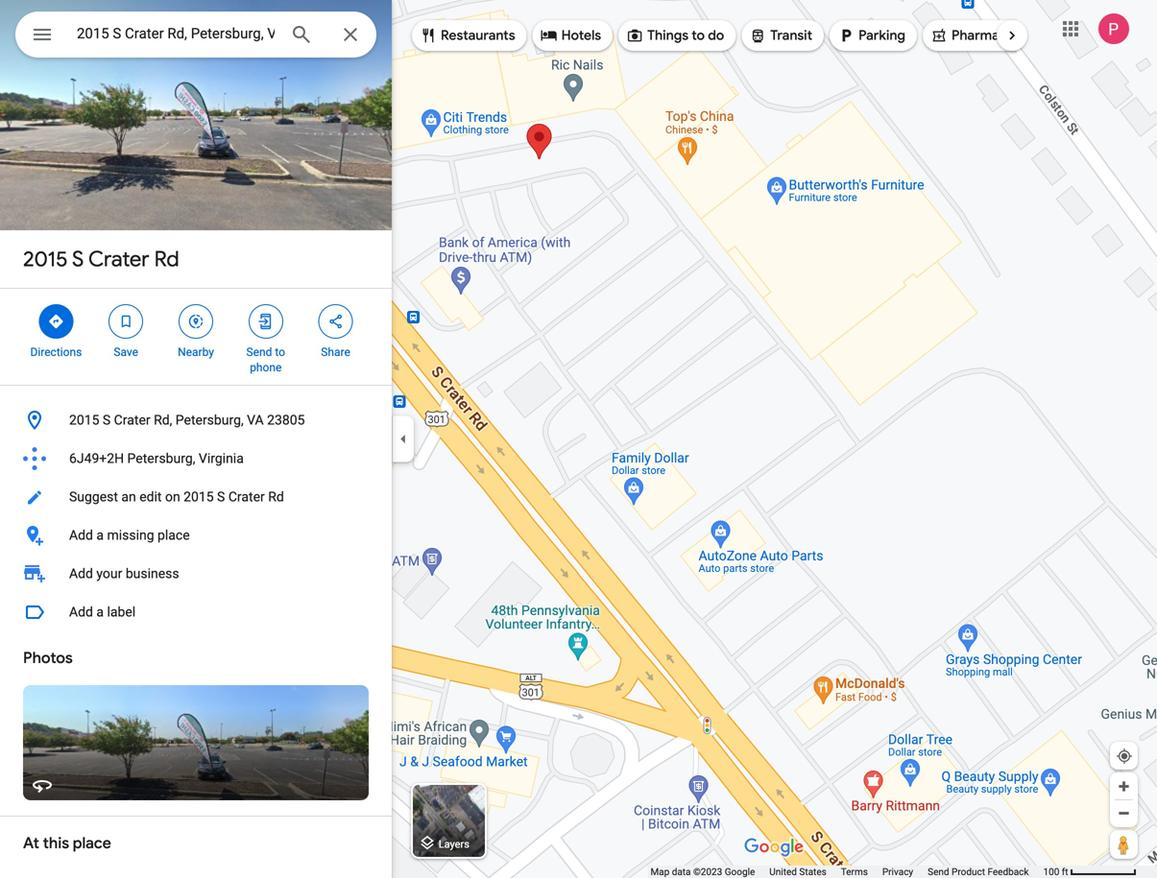 Task type: describe. For each thing, give the bounding box(es) containing it.
100
[[1043, 867, 1060, 878]]

google account: payton hansen  
(payton.hansen@adept.ai) image
[[1099, 14, 1129, 44]]


[[837, 25, 855, 46]]

crater inside button
[[228, 489, 265, 505]]

crater for rd,
[[114, 412, 150, 428]]

an
[[121, 489, 136, 505]]

 button
[[15, 12, 69, 61]]

terms button
[[841, 866, 868, 879]]

virginia
[[199, 451, 244, 467]]

a for missing
[[96, 528, 104, 544]]

add your business link
[[0, 555, 392, 593]]

pharmacies
[[952, 27, 1025, 44]]

rd inside button
[[268, 489, 284, 505]]

1 vertical spatial petersburg,
[[127, 451, 195, 467]]

restaurants
[[441, 27, 515, 44]]

100 ft button
[[1043, 867, 1137, 878]]

 pharmacies
[[931, 25, 1025, 46]]

 hotels
[[540, 25, 601, 46]]

s for 2015 s crater rd, petersburg, va 23805
[[103, 412, 111, 428]]

2015 s crater rd
[[23, 246, 179, 273]]

a for label
[[96, 605, 104, 620]]

product
[[952, 867, 985, 878]]


[[626, 25, 644, 46]]


[[540, 25, 558, 46]]

2015 s crater rd main content
[[0, 0, 392, 879]]

none field inside 2015 s crater rd, petersburg, va 23805 'field'
[[77, 22, 275, 45]]

nearby
[[178, 346, 214, 359]]

2015 s crater rd, petersburg, va 23805
[[69, 412, 305, 428]]

collapse side panel image
[[393, 429, 414, 450]]

send for send to phone
[[246, 346, 272, 359]]

photos
[[23, 649, 73, 668]]

6j49+2h petersburg, virginia button
[[0, 440, 392, 478]]

add your business
[[69, 566, 179, 582]]

 parking
[[837, 25, 906, 46]]

next page image
[[1004, 27, 1021, 44]]

0 vertical spatial rd
[[154, 246, 179, 273]]

23805
[[267, 412, 305, 428]]

to inside send to phone
[[275, 346, 285, 359]]

show your location image
[[1116, 748, 1133, 765]]

show street view coverage image
[[1110, 831, 1138, 860]]

suggest an edit on 2015 s crater rd
[[69, 489, 284, 505]]

 restaurants
[[420, 25, 515, 46]]

 transit
[[749, 25, 813, 46]]

zoom out image
[[1117, 807, 1131, 821]]

layers
[[439, 839, 470, 851]]

google maps element
[[0, 0, 1157, 879]]

label
[[107, 605, 136, 620]]


[[47, 311, 65, 332]]

phone
[[250, 361, 282, 375]]

ft
[[1062, 867, 1068, 878]]

add for add your business
[[69, 566, 93, 582]]

add a label
[[69, 605, 136, 620]]

 search field
[[15, 12, 376, 61]]

actions for 2015 s crater rd region
[[0, 289, 392, 385]]

data
[[672, 867, 691, 878]]

©2023
[[693, 867, 722, 878]]

send product feedback
[[928, 867, 1029, 878]]

100 ft
[[1043, 867, 1068, 878]]

google
[[725, 867, 755, 878]]

do
[[708, 27, 724, 44]]

business
[[126, 566, 179, 582]]

parking
[[859, 27, 906, 44]]

zoom in image
[[1117, 780, 1131, 794]]

6j49+2h
[[69, 451, 124, 467]]

add for add a missing place
[[69, 528, 93, 544]]



Task type: locate. For each thing, give the bounding box(es) containing it.
1 add from the top
[[69, 528, 93, 544]]

6j49+2h petersburg, virginia
[[69, 451, 244, 467]]

send left product
[[928, 867, 949, 878]]

0 vertical spatial s
[[72, 246, 84, 273]]

0 vertical spatial petersburg,
[[176, 412, 244, 428]]

petersburg,
[[176, 412, 244, 428], [127, 451, 195, 467]]

1 vertical spatial a
[[96, 605, 104, 620]]

rd
[[154, 246, 179, 273], [268, 489, 284, 505]]

to up phone
[[275, 346, 285, 359]]

rd up actions for 2015 s crater rd region
[[154, 246, 179, 273]]

1 horizontal spatial send
[[928, 867, 949, 878]]

2 horizontal spatial s
[[217, 489, 225, 505]]


[[327, 311, 344, 332]]

2 vertical spatial 2015
[[184, 489, 214, 505]]

add a missing place
[[69, 528, 190, 544]]

share
[[321, 346, 350, 359]]

missing
[[107, 528, 154, 544]]


[[257, 311, 274, 332]]

None field
[[77, 22, 275, 45]]


[[931, 25, 948, 46]]

states
[[799, 867, 827, 878]]

3 add from the top
[[69, 605, 93, 620]]

1 horizontal spatial rd
[[268, 489, 284, 505]]

to left do
[[692, 27, 705, 44]]

add a missing place button
[[0, 517, 392, 555]]

save
[[114, 346, 138, 359]]

s
[[72, 246, 84, 273], [103, 412, 111, 428], [217, 489, 225, 505]]

terms
[[841, 867, 868, 878]]

2015 for 2015 s crater rd, petersburg, va 23805
[[69, 412, 99, 428]]

to inside  things to do
[[692, 27, 705, 44]]

transit
[[770, 27, 813, 44]]

2015 inside '2015 s crater rd, petersburg, va 23805' button
[[69, 412, 99, 428]]

2015 S Crater Rd, Petersburg, VA 23805 field
[[15, 12, 376, 58]]

0 vertical spatial send
[[246, 346, 272, 359]]

add inside button
[[69, 528, 93, 544]]

s for 2015 s crater rd
[[72, 246, 84, 273]]

1 horizontal spatial s
[[103, 412, 111, 428]]

available search options for this area region
[[398, 12, 1117, 59]]

directions
[[30, 346, 82, 359]]

s up 6j49+2h
[[103, 412, 111, 428]]

united
[[770, 867, 797, 878]]

va
[[247, 412, 264, 428]]

s inside button
[[103, 412, 111, 428]]

add for add a label
[[69, 605, 93, 620]]

2 vertical spatial crater
[[228, 489, 265, 505]]

2015 right the on in the bottom left of the page
[[184, 489, 214, 505]]

2 horizontal spatial 2015
[[184, 489, 214, 505]]

on
[[165, 489, 180, 505]]

2015 up 6j49+2h
[[69, 412, 99, 428]]

2 vertical spatial s
[[217, 489, 225, 505]]

1 horizontal spatial 2015
[[69, 412, 99, 428]]

2015
[[23, 246, 68, 273], [69, 412, 99, 428], [184, 489, 214, 505]]

united states
[[770, 867, 827, 878]]

0 vertical spatial 2015
[[23, 246, 68, 273]]

0 vertical spatial a
[[96, 528, 104, 544]]

1 vertical spatial 2015
[[69, 412, 99, 428]]

edit
[[139, 489, 162, 505]]

add left label
[[69, 605, 93, 620]]

0 horizontal spatial rd
[[154, 246, 179, 273]]

send for send product feedback
[[928, 867, 949, 878]]

privacy button
[[882, 866, 913, 879]]

at
[[23, 834, 39, 854]]

0 horizontal spatial to
[[275, 346, 285, 359]]

1 vertical spatial place
[[73, 834, 111, 854]]


[[749, 25, 767, 46]]

send inside send to phone
[[246, 346, 272, 359]]

a left missing
[[96, 528, 104, 544]]


[[420, 25, 437, 46]]


[[187, 311, 205, 332]]

0 horizontal spatial place
[[73, 834, 111, 854]]

crater
[[88, 246, 149, 273], [114, 412, 150, 428], [228, 489, 265, 505]]

0 horizontal spatial 2015
[[23, 246, 68, 273]]

1 vertical spatial send
[[928, 867, 949, 878]]

things
[[647, 27, 689, 44]]

hotels
[[561, 27, 601, 44]]

send to phone
[[246, 346, 285, 375]]

suggest
[[69, 489, 118, 505]]

crater inside button
[[114, 412, 150, 428]]

to
[[692, 27, 705, 44], [275, 346, 285, 359]]

a left label
[[96, 605, 104, 620]]


[[117, 311, 135, 332]]

privacy
[[882, 867, 913, 878]]

1 horizontal spatial place
[[158, 528, 190, 544]]

crater down virginia
[[228, 489, 265, 505]]

suggest an edit on 2015 s crater rd button
[[0, 478, 392, 517]]

0 horizontal spatial send
[[246, 346, 272, 359]]

2015 up 
[[23, 246, 68, 273]]

petersburg, down rd,
[[127, 451, 195, 467]]

add left your
[[69, 566, 93, 582]]

1 vertical spatial crater
[[114, 412, 150, 428]]

crater for rd
[[88, 246, 149, 273]]

united states button
[[770, 866, 827, 879]]

place inside button
[[158, 528, 190, 544]]

a inside button
[[96, 528, 104, 544]]

1 horizontal spatial to
[[692, 27, 705, 44]]

rd down 23805
[[268, 489, 284, 505]]

2015 s crater rd, petersburg, va 23805 button
[[0, 401, 392, 440]]

add
[[69, 528, 93, 544], [69, 566, 93, 582], [69, 605, 93, 620]]

crater up 
[[88, 246, 149, 273]]

0 horizontal spatial s
[[72, 246, 84, 273]]

at this place
[[23, 834, 111, 854]]

footer inside google maps element
[[651, 866, 1043, 879]]

2 vertical spatial add
[[69, 605, 93, 620]]

send
[[246, 346, 272, 359], [928, 867, 949, 878]]

0 vertical spatial place
[[158, 528, 190, 544]]

footer
[[651, 866, 1043, 879]]

place down the on in the bottom left of the page
[[158, 528, 190, 544]]

place
[[158, 528, 190, 544], [73, 834, 111, 854]]

s inside button
[[217, 489, 225, 505]]

0 vertical spatial add
[[69, 528, 93, 544]]

map data ©2023 google
[[651, 867, 755, 878]]

add down suggest at the bottom left of the page
[[69, 528, 93, 544]]

a inside button
[[96, 605, 104, 620]]

0 vertical spatial to
[[692, 27, 705, 44]]

add a label button
[[0, 593, 392, 632]]

feedback
[[988, 867, 1029, 878]]

this
[[43, 834, 69, 854]]

petersburg, up virginia
[[176, 412, 244, 428]]

2 add from the top
[[69, 566, 93, 582]]

2015 inside suggest an edit on 2015 s crater rd button
[[184, 489, 214, 505]]

a
[[96, 528, 104, 544], [96, 605, 104, 620]]

2015 for 2015 s crater rd
[[23, 246, 68, 273]]

map
[[651, 867, 670, 878]]

1 vertical spatial add
[[69, 566, 93, 582]]

s down virginia
[[217, 489, 225, 505]]

send product feedback button
[[928, 866, 1029, 879]]

1 vertical spatial s
[[103, 412, 111, 428]]

1 vertical spatial rd
[[268, 489, 284, 505]]

2 a from the top
[[96, 605, 104, 620]]

send up phone
[[246, 346, 272, 359]]

 things to do
[[626, 25, 724, 46]]

your
[[96, 566, 122, 582]]

footer containing map data ©2023 google
[[651, 866, 1043, 879]]


[[31, 21, 54, 48]]

place right the this
[[73, 834, 111, 854]]

add inside button
[[69, 605, 93, 620]]

crater left rd,
[[114, 412, 150, 428]]

0 vertical spatial crater
[[88, 246, 149, 273]]

s up directions
[[72, 246, 84, 273]]

rd,
[[154, 412, 172, 428]]

1 a from the top
[[96, 528, 104, 544]]

send inside button
[[928, 867, 949, 878]]

1 vertical spatial to
[[275, 346, 285, 359]]



Task type: vqa. For each thing, say whether or not it's contained in the screenshot.
Zoom in icon
yes



